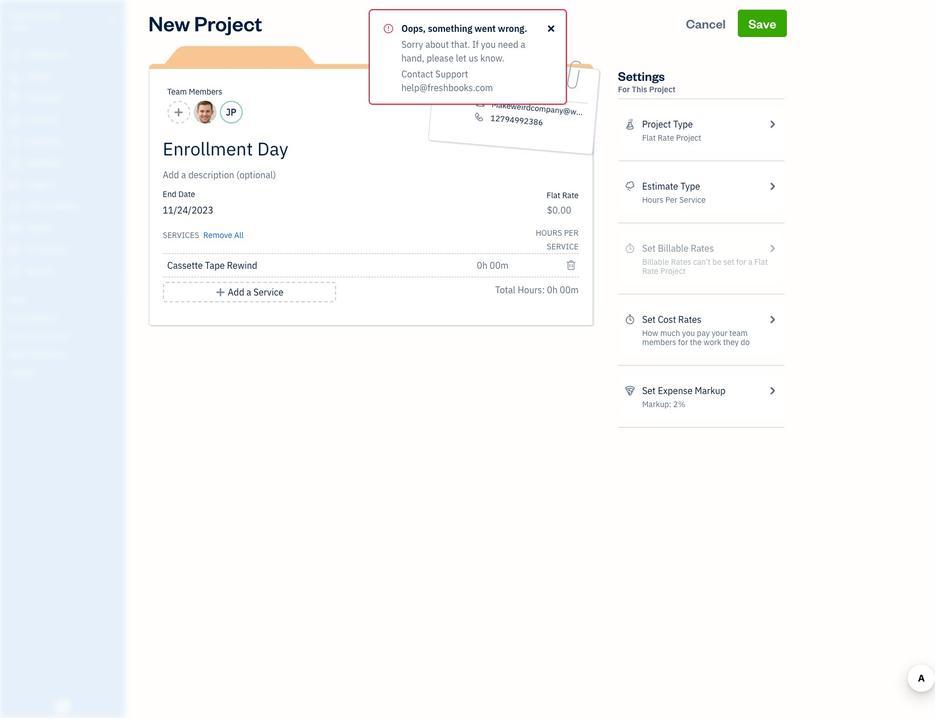 Task type: vqa. For each thing, say whether or not it's contained in the screenshot.
estimate Image
yes



Task type: describe. For each thing, give the bounding box(es) containing it.
Project Description text field
[[163, 168, 476, 182]]

hours for estimate type
[[642, 195, 664, 205]]

for
[[618, 84, 630, 95]]

tape
[[205, 260, 225, 271]]

00m
[[560, 285, 579, 296]]

service
[[547, 242, 579, 252]]

timer image
[[7, 201, 21, 213]]

phone image
[[473, 112, 485, 122]]

hours:
[[518, 285, 545, 296]]

projects image
[[625, 117, 636, 131]]

if
[[472, 39, 479, 50]]

flat rate project
[[642, 133, 702, 143]]

add a service
[[228, 287, 284, 298]]

remove all button
[[201, 226, 244, 242]]

owner
[[9, 23, 30, 31]]

remove
[[203, 230, 232, 241]]

about
[[426, 39, 449, 50]]

plus image
[[215, 286, 226, 299]]

cost
[[658, 314, 677, 326]]

money image
[[7, 223, 21, 234]]

apps image
[[9, 295, 122, 304]]

set for set expense markup
[[642, 385, 656, 397]]

bank connections image
[[9, 350, 122, 359]]

markup: 2%
[[642, 400, 686, 410]]

pay
[[697, 328, 710, 339]]

sorry
[[402, 39, 423, 50]]

hours per service
[[642, 195, 706, 205]]

items and services image
[[9, 332, 122, 341]]

12794992386
[[490, 113, 544, 128]]

estimate type
[[642, 181, 701, 192]]

settings for this project
[[618, 68, 676, 95]]

flat for flat rate project
[[642, 133, 656, 143]]

settings
[[618, 68, 665, 84]]

chevronright image for project type
[[767, 117, 778, 131]]

service for hours per service
[[680, 195, 706, 205]]

know.
[[481, 52, 505, 64]]

please
[[427, 52, 454, 64]]

services
[[163, 230, 199, 241]]

let
[[456, 52, 467, 64]]

total
[[495, 285, 516, 296]]

payment image
[[7, 136, 21, 148]]

save button
[[739, 10, 787, 37]]

date
[[178, 189, 195, 200]]

envelope image
[[474, 98, 487, 109]]

hand,
[[402, 52, 425, 64]]

that.
[[451, 39, 470, 50]]

cassette
[[167, 260, 203, 271]]

a inside oops, something went wrong. sorry about that. if you need a hand, please let us know. contact support help@freshbooks.com
[[521, 39, 526, 50]]

estimate image
[[7, 93, 21, 104]]

per
[[666, 195, 678, 205]]

add
[[228, 287, 244, 298]]

chevronright image for rates
[[767, 313, 778, 327]]

turtle inc owner
[[9, 10, 60, 31]]

freshbooks image
[[54, 701, 72, 714]]

cancel
[[686, 15, 726, 31]]

members
[[189, 87, 223, 97]]

save
[[749, 15, 777, 31]]

chevronright image for estimate type
[[767, 180, 778, 193]]

type for project type
[[674, 119, 693, 130]]

team
[[167, 87, 187, 97]]

make
[[476, 79, 496, 91]]

makeweirdcompany@weird.co
[[491, 99, 601, 119]]

new project
[[149, 10, 262, 36]]

us
[[469, 52, 479, 64]]

flat for flat rate
[[547, 190, 561, 201]]

much
[[661, 328, 681, 339]]

rate for flat rate project
[[658, 133, 675, 143]]

weird
[[497, 81, 519, 93]]

estimates image
[[625, 180, 636, 193]]



Task type: locate. For each thing, give the bounding box(es) containing it.
your
[[712, 328, 728, 339]]

end date
[[163, 189, 195, 200]]

markup
[[695, 385, 726, 397]]

oops,
[[402, 23, 426, 34]]

0h 00m text field
[[477, 260, 510, 271]]

rates
[[679, 314, 702, 326]]

flat down the project type
[[642, 133, 656, 143]]

type for estimate type
[[681, 181, 701, 192]]

went
[[475, 23, 496, 34]]

0 vertical spatial a
[[521, 39, 526, 50]]

0 horizontal spatial flat
[[547, 190, 561, 201]]

help@freshbooks.com
[[402, 82, 493, 94]]

1 horizontal spatial service
[[680, 195, 706, 205]]

team
[[730, 328, 748, 339]]

rate up amount (usd) text field
[[563, 190, 579, 201]]

project type
[[642, 119, 693, 130]]

add a service button
[[163, 282, 336, 303]]

help@freshbooks.com link
[[402, 82, 493, 94]]

2 chevronright image from the top
[[767, 384, 778, 398]]

markup:
[[642, 400, 672, 410]]

project
[[194, 10, 262, 36], [650, 84, 676, 95], [642, 119, 671, 130], [676, 133, 702, 143]]

co.
[[520, 83, 532, 94]]

jp
[[226, 107, 236, 118]]

service inside add a service button
[[254, 287, 284, 298]]

Project Name text field
[[163, 137, 476, 160]]

hours
[[642, 195, 664, 205], [536, 228, 563, 238]]

1 horizontal spatial flat
[[642, 133, 656, 143]]

chevronright image for markup
[[767, 384, 778, 398]]

0 horizontal spatial hours
[[536, 228, 563, 238]]

0 horizontal spatial service
[[254, 287, 284, 298]]

inc
[[44, 10, 60, 22]]

0 vertical spatial service
[[680, 195, 706, 205]]

0 vertical spatial chevronright image
[[767, 117, 778, 131]]

service right add
[[254, 287, 284, 298]]

expense image
[[7, 158, 21, 169]]

you inside oops, something went wrong. sorry about that. if you need a hand, please let us know. contact support help@freshbooks.com
[[481, 39, 496, 50]]

a
[[521, 39, 526, 50], [247, 287, 251, 298]]

something
[[428, 23, 473, 34]]

client image
[[7, 71, 21, 83]]

main element
[[0, 0, 154, 719]]

turtle
[[9, 10, 42, 22]]

add team member image
[[173, 105, 184, 119]]

0 vertical spatial chevronright image
[[767, 313, 778, 327]]

you down rates
[[683, 328, 695, 339]]

estimate
[[642, 181, 679, 192]]

team members
[[167, 87, 223, 97]]

1 vertical spatial flat
[[547, 190, 561, 201]]

1 vertical spatial chevronright image
[[767, 384, 778, 398]]

how much you pay your team members for the work they do
[[642, 328, 750, 348]]

service right per
[[680, 195, 706, 205]]

a right need
[[521, 39, 526, 50]]

set expense markup
[[642, 385, 726, 397]]

a right add
[[247, 287, 251, 298]]

services remove all
[[163, 230, 244, 241]]

cassette tape rewind
[[167, 260, 257, 271]]

status containing oops, something went wrong.
[[0, 9, 936, 105]]

hours down "estimate"
[[642, 195, 664, 205]]

for
[[679, 338, 688, 348]]

hours per service
[[536, 228, 579, 252]]

set cost rates
[[642, 314, 702, 326]]

rate for flat rate
[[563, 190, 579, 201]]

oops, something went wrong. sorry about that. if you need a hand, please let us know. contact support help@freshbooks.com
[[402, 23, 527, 94]]

2%
[[674, 400, 686, 410]]

status
[[0, 9, 936, 105]]

0 vertical spatial you
[[481, 39, 496, 50]]

type
[[674, 119, 693, 130], [681, 181, 701, 192]]

1 vertical spatial rate
[[563, 190, 579, 201]]

you right if
[[481, 39, 496, 50]]

the
[[690, 338, 702, 348]]

flat rate
[[547, 190, 579, 201]]

chevronright image
[[767, 117, 778, 131], [767, 180, 778, 193]]

1 vertical spatial you
[[683, 328, 695, 339]]

wrong.
[[498, 23, 527, 34]]

0 vertical spatial rate
[[658, 133, 675, 143]]

1 chevronright image from the top
[[767, 313, 778, 327]]

total hours: 0h 00m
[[495, 285, 579, 296]]

errorcircle image
[[383, 22, 394, 35]]

team members image
[[9, 314, 122, 323]]

close image
[[546, 22, 557, 35]]

this
[[632, 84, 648, 95]]

a inside add a service button
[[247, 287, 251, 298]]

0 horizontal spatial a
[[247, 287, 251, 298]]

contact
[[402, 68, 433, 80]]

settings image
[[9, 368, 122, 377]]

hours inside hours per service
[[536, 228, 563, 238]]

service
[[680, 195, 706, 205], [254, 287, 284, 298]]

set up markup:
[[642, 385, 656, 397]]

make weird co.
[[476, 79, 532, 94]]

0h
[[547, 285, 558, 296]]

dashboard image
[[7, 50, 21, 61]]

support
[[436, 68, 468, 80]]

1 set from the top
[[642, 314, 656, 326]]

project inside the settings for this project
[[650, 84, 676, 95]]

work
[[704, 338, 722, 348]]

1 vertical spatial set
[[642, 385, 656, 397]]

0 vertical spatial hours
[[642, 195, 664, 205]]

1 vertical spatial a
[[247, 287, 251, 298]]

0 vertical spatial type
[[674, 119, 693, 130]]

members
[[642, 338, 677, 348]]

1 vertical spatial chevronright image
[[767, 180, 778, 193]]

end
[[163, 189, 177, 200]]

Amount (USD) text field
[[547, 205, 572, 216]]

project image
[[7, 180, 21, 191]]

hours up service on the top right of the page
[[536, 228, 563, 238]]

timetracking image
[[625, 313, 636, 327]]

1 horizontal spatial you
[[683, 328, 695, 339]]

need
[[498, 39, 519, 50]]

per
[[564, 228, 579, 238]]

expenses image
[[625, 384, 636, 398]]

chevronright image
[[767, 313, 778, 327], [767, 384, 778, 398]]

set for set cost rates
[[642, 314, 656, 326]]

hours for services
[[536, 228, 563, 238]]

2 set from the top
[[642, 385, 656, 397]]

type up hours per service
[[681, 181, 701, 192]]

do
[[741, 338, 750, 348]]

flat
[[642, 133, 656, 143], [547, 190, 561, 201]]

cancel button
[[676, 10, 736, 37]]

expense
[[658, 385, 693, 397]]

rewind
[[227, 260, 257, 271]]

new
[[149, 10, 190, 36]]

0 horizontal spatial you
[[481, 39, 496, 50]]

1 vertical spatial hours
[[536, 228, 563, 238]]

2 chevronright image from the top
[[767, 180, 778, 193]]

type up flat rate project
[[674, 119, 693, 130]]

0 horizontal spatial rate
[[563, 190, 579, 201]]

you inside the how much you pay your team members for the work they do
[[683, 328, 695, 339]]

0 vertical spatial flat
[[642, 133, 656, 143]]

1 horizontal spatial hours
[[642, 195, 664, 205]]

1 vertical spatial service
[[254, 287, 284, 298]]

1 chevronright image from the top
[[767, 117, 778, 131]]

End date in  format text field
[[163, 205, 371, 216]]

1 vertical spatial type
[[681, 181, 701, 192]]

all
[[234, 230, 244, 241]]

flat up amount (usd) text field
[[547, 190, 561, 201]]

service for add a service
[[254, 287, 284, 298]]

1 horizontal spatial rate
[[658, 133, 675, 143]]

remove project service image
[[566, 259, 577, 273]]

they
[[724, 338, 739, 348]]

rate down the project type
[[658, 133, 675, 143]]

chart image
[[7, 245, 21, 256]]

you
[[481, 39, 496, 50], [683, 328, 695, 339]]

rate
[[658, 133, 675, 143], [563, 190, 579, 201]]

invoice image
[[7, 115, 21, 126]]

1 horizontal spatial a
[[521, 39, 526, 50]]

report image
[[7, 266, 21, 278]]

set up how
[[642, 314, 656, 326]]

0 vertical spatial set
[[642, 314, 656, 326]]

how
[[642, 328, 659, 339]]



